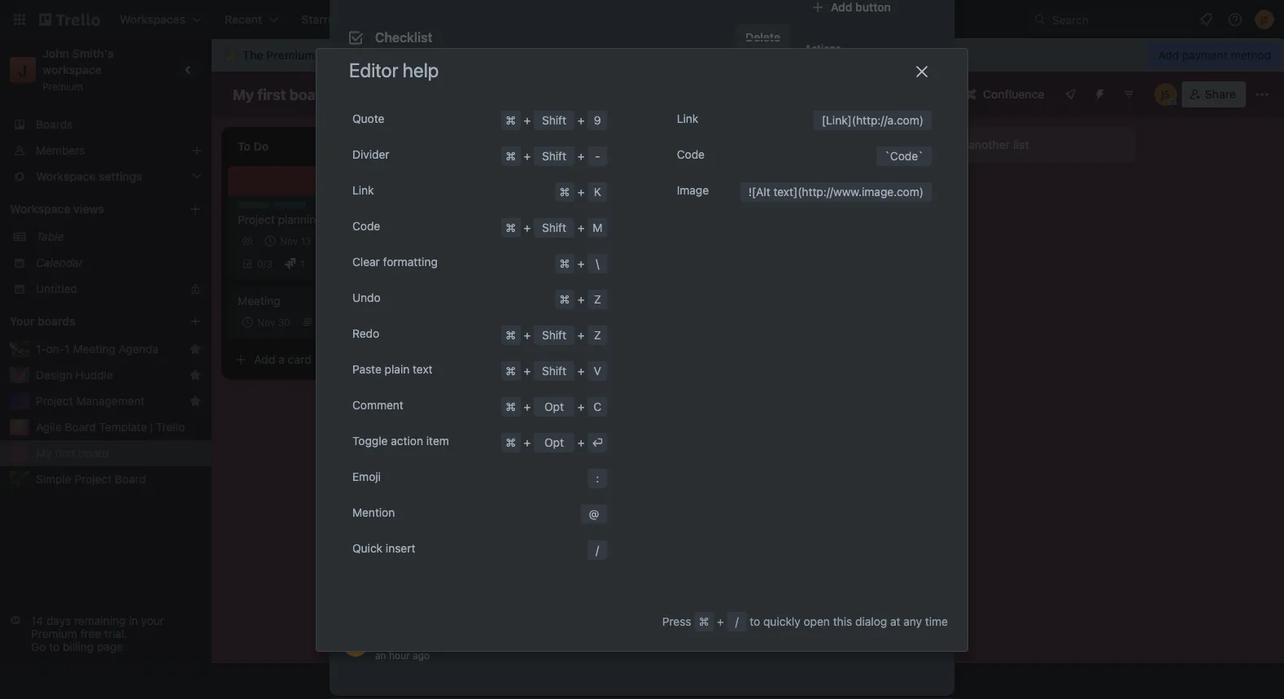 Task type: locate. For each thing, give the bounding box(es) containing it.
2 vertical spatial sm image
[[810, 169, 826, 186]]

john inside john smith sent this card to the board 35 minutes ago
[[375, 402, 403, 415]]

1 horizontal spatial share
[[1205, 87, 1236, 101]]

1 vertical spatial premium
[[42, 81, 83, 92]]

1 vertical spatial /
[[596, 543, 599, 557]]

john inside john smith's workspace premium
[[42, 47, 69, 60]]

text for plain
[[413, 363, 433, 376]]

36
[[375, 465, 388, 476]]

open information menu image
[[1227, 11, 1244, 28]]

1 horizontal spatial my
[[233, 85, 254, 103]]

john for john smith set this card to be due nov 30 at 9:22 am 42 minutes ago
[[375, 541, 403, 554]]

opt
[[545, 400, 564, 414], [545, 436, 564, 449]]

⌘ + down ⌘ + shift + v
[[506, 400, 534, 414]]

14 inside 14 days remaining in your premium free trial. go to billing page
[[31, 614, 43, 627]]

create a view image
[[189, 203, 202, 216]]

page
[[97, 640, 123, 654]]

workspace views
[[10, 202, 104, 216]]

0 vertical spatial workspace
[[460, 48, 519, 62]]

add inside button
[[254, 353, 275, 366]]

1 vertical spatial 30
[[278, 317, 290, 328]]

1 horizontal spatial link
[[677, 112, 699, 126]]

0 vertical spatial 14
[[568, 48, 581, 62]]

project inside button
[[36, 394, 73, 408]]

board
[[65, 420, 96, 434], [115, 472, 146, 486]]

link for ⌘
[[352, 184, 374, 197]]

minutes inside the "john smith archived this card 36 minutes ago"
[[390, 465, 427, 476]]

link for [
[[677, 112, 699, 126]]

template
[[863, 131, 910, 144]]

mention
[[352, 506, 395, 519]]

shift left m
[[542, 221, 566, 235]]

-
[[595, 150, 600, 163], [314, 235, 319, 247]]

image image
[[571, 272, 591, 291]]

0 horizontal spatial in
[[129, 614, 138, 627]]

create down for
[[375, 79, 410, 93]]

sm image inside copy link
[[810, 97, 826, 113]]

30 inside john smith set this card to be due nov 30 at 9:22 am 42 minutes ago
[[586, 541, 600, 554]]

3 starred icon image from the top
[[189, 395, 202, 408]]

save
[[385, 367, 411, 381]]

0 horizontal spatial /
[[263, 258, 266, 269]]

code for ⌘
[[352, 220, 380, 233]]

0 vertical spatial 30
[[342, 235, 355, 247]]

1 vertical spatial 14
[[31, 614, 43, 627]]

my first board link
[[36, 445, 202, 461]]

0 vertical spatial create
[[375, 79, 410, 93]]

0 horizontal spatial code
[[352, 220, 380, 233]]

paste plain text
[[352, 363, 433, 376]]

1 opt from the top
[[545, 400, 564, 414]]

starred icon image
[[189, 343, 202, 356], [189, 369, 202, 382], [189, 395, 202, 408]]

at left any
[[890, 615, 901, 628]]

0 vertical spatial free
[[318, 48, 340, 62]]

switch to… image
[[11, 11, 28, 28]]

1 vertical spatial meeting
[[73, 342, 116, 356]]

1 vertical spatial share button
[[805, 197, 942, 223]]

at
[[603, 541, 614, 554], [890, 615, 901, 628]]

clear formatting
[[352, 255, 438, 269]]

0 vertical spatial in
[[552, 48, 562, 62]]

set
[[442, 541, 458, 554]]

link down divider
[[352, 184, 374, 197]]

2 minutes from the top
[[390, 465, 427, 476]]

project for project planning
[[238, 213, 275, 226]]

sm image
[[810, 97, 826, 113], [810, 129, 826, 146], [810, 169, 826, 186]]

2 vertical spatial /
[[735, 615, 739, 628]]

create for create timeline
[[375, 109, 410, 122]]

2 horizontal spatial /
[[735, 615, 739, 628]]

0 horizontal spatial share
[[831, 203, 862, 216]]

workspace left the ends
[[460, 48, 519, 62]]

activity
[[375, 230, 422, 245]]

show menu image
[[1254, 86, 1270, 103]]

Nov 30 checkbox
[[238, 313, 295, 332]]

2 vertical spatial minutes
[[390, 558, 427, 570]]

text right alt
[[774, 185, 794, 199]]

smith for set this card to be due nov 30 at 9:22 am
[[406, 541, 439, 554]]

this right set
[[461, 541, 480, 554]]

this right sent
[[467, 402, 487, 415]]

an hour ago link
[[375, 649, 430, 661]]

2 vertical spatial starred icon image
[[189, 395, 202, 408]]

press
[[662, 615, 691, 628]]

smith up the 36 minutes ago link on the left
[[406, 447, 439, 461]]

1 vertical spatial sm image
[[810, 129, 826, 146]]

john smith (johnsmith38824343) image
[[1155, 83, 1177, 106], [872, 202, 892, 221], [343, 400, 369, 426], [343, 446, 369, 472], [343, 540, 369, 566], [343, 631, 369, 657]]

john up the 42
[[375, 541, 403, 554]]

formatting
[[383, 255, 438, 269]]

board up simple project board
[[78, 446, 109, 460]]

add inside 'button'
[[831, 0, 852, 14]]

⌘ + k
[[560, 185, 601, 199]]

method
[[1231, 48, 1271, 62]]

link up the image
[[677, 112, 699, 126]]

smith's right j
[[72, 47, 114, 60]]

john up "35"
[[375, 402, 403, 415]]

1 vertical spatial board
[[550, 402, 580, 415]]

card inside john smith sent this card to the board 35 minutes ago
[[490, 402, 513, 415]]

1 horizontal spatial code
[[677, 148, 705, 161]]

members link
[[0, 138, 212, 164]]

3
[[266, 258, 272, 269]]

add inside button
[[944, 138, 966, 151]]

this right archived
[[490, 447, 509, 461]]

1 create from the top
[[375, 79, 410, 93]]

0 horizontal spatial free
[[80, 627, 101, 641]]

4 smith from the top
[[406, 541, 439, 554]]

3 smith from the top
[[406, 494, 439, 508]]

john smith (johnsmith38824343) image
[[1255, 10, 1275, 29], [343, 260, 369, 286], [343, 492, 369, 518], [343, 585, 369, 611]]

1 horizontal spatial -
[[595, 150, 600, 163]]

free
[[318, 48, 340, 62], [80, 627, 101, 641]]

board inside john smith sent this card to the board 35 minutes ago
[[550, 402, 580, 415]]

divider
[[352, 148, 389, 161]]

code up clear
[[352, 220, 380, 233]]

1 horizontal spatial `
[[918, 150, 924, 163]]

add another list
[[944, 138, 1029, 151]]

search image
[[1034, 13, 1047, 26]]

1 right 1-
[[65, 342, 70, 356]]

checklist
[[375, 30, 433, 45]]

minutes inside john smith set this card to be due nov 30 at 9:22 am 42 minutes ago
[[390, 558, 427, 570]]

0 vertical spatial first
[[257, 85, 286, 103]]

2 ` from the left
[[918, 150, 924, 163]]

0 vertical spatial premium
[[266, 48, 315, 62]]

sm image for copy
[[810, 97, 826, 113]]

help
[[403, 58, 439, 81]]

1 vertical spatial 1
[[65, 342, 70, 356]]

my down agile
[[36, 446, 52, 460]]

design
[[36, 368, 72, 382]]

sm image up [
[[810, 97, 826, 113]]

code
[[677, 148, 705, 161], [890, 150, 918, 163], [352, 220, 380, 233]]

first up simple
[[55, 446, 75, 460]]

2 ⌘ + from the top
[[506, 436, 534, 449]]

my down the
[[233, 85, 254, 103]]

free inside 14 days remaining in your premium free trial. go to billing page
[[80, 627, 101, 641]]

code up ideas
[[677, 148, 705, 161]]

premium inside 14 days remaining in your premium free trial. go to billing page
[[31, 627, 77, 641]]

36 minutes ago link
[[375, 465, 447, 476]]

add for add payment method
[[1158, 48, 1179, 62]]

0 horizontal spatial workspace
[[42, 63, 102, 77]]

project brainstorming link
[[700, 182, 889, 199]]

my first board down the
[[233, 85, 331, 103]]

1 vertical spatial opt
[[545, 436, 564, 449]]

go to billing page link
[[31, 640, 123, 654]]

project left ![
[[700, 184, 737, 197]]

2 opt from the top
[[545, 436, 564, 449]]

john for john smith archived this card 36 minutes ago
[[375, 447, 403, 461]]

1 vertical spatial board
[[115, 472, 146, 486]]

+
[[524, 114, 531, 127], [578, 114, 585, 127], [524, 150, 531, 163], [578, 150, 585, 163], [578, 185, 585, 199], [524, 221, 531, 235], [578, 221, 585, 235], [578, 257, 585, 270], [578, 293, 585, 306], [524, 329, 531, 342], [578, 329, 585, 342], [524, 364, 531, 378], [578, 364, 585, 378], [524, 400, 531, 414], [578, 400, 585, 414], [524, 436, 531, 449], [578, 436, 585, 449], [717, 615, 724, 628]]

1 horizontal spatial 14
[[568, 48, 581, 62]]

0 horizontal spatial board
[[78, 446, 109, 460]]

create
[[375, 79, 410, 93], [375, 109, 410, 122]]

john for john smith's workspace premium
[[42, 47, 69, 60]]

14
[[568, 48, 581, 62], [31, 614, 43, 627]]

0 horizontal spatial `
[[885, 150, 890, 163]]

2 smith from the top
[[406, 447, 439, 461]]

/ left quickly
[[735, 615, 739, 628]]

1 vertical spatial my
[[36, 446, 52, 460]]

editor help
[[349, 58, 439, 81]]

project down the "design"
[[36, 394, 73, 408]]

1 vertical spatial share
[[831, 203, 862, 216]]

0 vertical spatial z
[[594, 293, 601, 306]]

sm image down [
[[810, 129, 826, 146]]

john smith set this card to be due nov 30 at 9:22 am 42 minutes ago
[[375, 541, 661, 570]]

4 shift from the top
[[542, 329, 566, 342]]

2 horizontal spatial code
[[890, 150, 918, 163]]

to inside john smith sent this card to the board 35 minutes ago
[[516, 402, 527, 415]]

add left a
[[254, 353, 275, 366]]

confluence button
[[956, 81, 1055, 107]]

project down 'color: green, title: none' icon
[[238, 213, 275, 226]]

1
[[300, 258, 305, 269], [65, 342, 70, 356]]

- right 13
[[314, 235, 319, 247]]

1 vertical spatial -
[[314, 235, 319, 247]]

j link
[[10, 57, 36, 83]]

card
[[288, 353, 312, 366], [490, 402, 513, 415], [512, 447, 535, 461], [483, 541, 506, 554]]

project up 13
[[273, 203, 307, 214]]

minutes down the insert
[[390, 558, 427, 570]]

1 horizontal spatial text
[[774, 185, 794, 199]]

1 horizontal spatial in
[[552, 48, 562, 62]]

0 vertical spatial share
[[1205, 87, 1236, 101]]

first down the
[[257, 85, 286, 103]]

this for set
[[461, 541, 480, 554]]

card left the the
[[490, 402, 513, 415]]

smith inside the "john smith archived this card 36 minutes ago"
[[406, 447, 439, 461]]

1 horizontal spatial free
[[318, 48, 340, 62]]

john smith (johnsmith38824343) image right open information menu image
[[1255, 10, 1275, 29]]

0 horizontal spatial first
[[55, 446, 75, 460]]

to inside 14 days remaining in your premium free trial. go to billing page
[[49, 640, 60, 654]]

14 days remaining in your premium free trial. go to billing page
[[31, 614, 164, 654]]

in left your
[[129, 614, 138, 627]]

1 down 13
[[300, 258, 305, 269]]

0 vertical spatial at
[[603, 541, 614, 554]]

any
[[904, 615, 922, 628]]

starred icon image for project management
[[189, 395, 202, 408]]

color: lime, title: "ideas" element
[[700, 173, 732, 185]]

smith up '42 minutes ago' link
[[406, 541, 439, 554]]

add left another
[[944, 138, 966, 151]]

insert
[[386, 542, 415, 555]]

sm image left archive
[[810, 169, 826, 186]]

2 horizontal spatial board
[[550, 402, 580, 415]]

1 ⌘ + from the top
[[506, 400, 534, 414]]

workspace right j 'link'
[[42, 63, 102, 77]]

card for archived
[[512, 447, 535, 461]]

shift up ⌘ + shift + v
[[542, 329, 566, 342]]

⌘ + down the the
[[506, 436, 534, 449]]

1 horizontal spatial first
[[257, 85, 286, 103]]

this right open
[[833, 615, 852, 628]]

0 vertical spatial opt
[[545, 400, 564, 414]]

add button button
[[805, 0, 942, 20]]

3 sm image from the top
[[810, 169, 826, 186]]

1 horizontal spatial share button
[[1182, 81, 1246, 107]]

in right the ends
[[552, 48, 562, 62]]

editor
[[349, 58, 398, 81]]

smith left sent
[[406, 402, 439, 415]]

trial.
[[104, 627, 127, 641]]

3 minutes from the top
[[390, 558, 427, 570]]

\
[[596, 257, 599, 270]]

my first board inside text box
[[233, 85, 331, 103]]

0 horizontal spatial 14
[[31, 614, 43, 627]]

14 left 'days'
[[31, 614, 43, 627]]

1 vertical spatial text
[[413, 363, 433, 376]]

to inside dialog
[[750, 615, 760, 628]]

dialog
[[855, 615, 887, 628]]

14 left days.
[[568, 48, 581, 62]]

0 vertical spatial my
[[233, 85, 254, 103]]

card for set
[[483, 541, 506, 554]]

0 horizontal spatial board
[[65, 420, 96, 434]]

add another list button
[[915, 127, 1136, 163]]

- inside option
[[314, 235, 319, 247]]

minutes inside john smith sent this card to the board 35 minutes ago
[[390, 419, 427, 431]]

0 vertical spatial sm image
[[810, 97, 826, 113]]

share for topmost the share button
[[1205, 87, 1236, 101]]

/ down project planning at the top left of page
[[263, 258, 266, 269]]

1 ` from the left
[[885, 150, 890, 163]]

0 vertical spatial 1
[[300, 258, 305, 269]]

ideas
[[700, 173, 729, 185]]

share down ![ alt text ](http://www.image.com)
[[831, 203, 862, 216]]

share button down add payment method link
[[1182, 81, 1246, 107]]

2 starred icon image from the top
[[189, 369, 202, 382]]

1 horizontal spatial my first board
[[233, 85, 331, 103]]

1 horizontal spatial /
[[596, 543, 599, 557]]

0 vertical spatial /
[[263, 258, 266, 269]]

2 horizontal spatial 30
[[586, 541, 600, 554]]

1 horizontal spatial meeting
[[238, 294, 280, 308]]

0 vertical spatial starred icon image
[[189, 343, 202, 356]]

Create timeline checkbox
[[349, 109, 362, 122]]

Board name text field
[[225, 81, 339, 107]]

paste
[[352, 363, 382, 376]]

my first board
[[233, 85, 331, 103], [36, 446, 109, 460]]

1 vertical spatial z
[[594, 329, 601, 342]]

this inside john smith set this card to be due nov 30 at 9:22 am 42 minutes ago
[[461, 541, 480, 554]]

3 shift from the top
[[542, 221, 566, 235]]

agile
[[36, 420, 62, 434]]

ago inside john smith sent this card to the board 35 minutes ago
[[429, 419, 446, 431]]

1 vertical spatial in
[[129, 614, 138, 627]]

1 vertical spatial free
[[80, 627, 101, 641]]

2 sm image from the top
[[810, 129, 826, 146]]

john smith (johnsmith38824343) image down quick
[[343, 585, 369, 611]]

create from template… image
[[417, 353, 430, 366]]

ago up 'item'
[[429, 419, 446, 431]]

john smith's workspace link
[[42, 47, 117, 77]]

table
[[36, 230, 64, 243]]

card inside john smith set this card to be due nov 30 at 9:22 am 42 minutes ago
[[483, 541, 506, 554]]

0 horizontal spatial 30
[[278, 317, 290, 328]]

0 vertical spatial minutes
[[390, 419, 427, 431]]

2 shift from the top
[[542, 150, 566, 163]]

⌘ +
[[506, 400, 534, 414], [506, 436, 534, 449]]

1 vertical spatial at
[[890, 615, 901, 628]]

card right a
[[288, 353, 312, 366]]

smith's up outline
[[415, 48, 457, 62]]

minutes up action in the bottom of the page
[[390, 419, 427, 431]]

1 starred icon image from the top
[[189, 343, 202, 356]]

30 up the add a card
[[278, 317, 290, 328]]

to left the the
[[516, 402, 527, 415]]

0 horizontal spatial text
[[413, 363, 433, 376]]

am
[[644, 541, 661, 554]]

card inside the "john smith archived this card 36 minutes ago"
[[512, 447, 535, 461]]

shift up ⌘ + shift + -
[[542, 114, 566, 127]]

john right j
[[42, 47, 69, 60]]

smith down the 36 minutes ago link on the left
[[406, 494, 439, 508]]

assign jobs
[[375, 138, 435, 151]]

m
[[593, 221, 603, 235]]

this inside john smith sent this card to the board 35 minutes ago
[[467, 402, 487, 415]]

⌘ + shift + m
[[506, 221, 603, 235]]

ago down 'item'
[[429, 465, 447, 476]]

2 z from the top
[[594, 329, 601, 342]]

comment
[[352, 399, 404, 412]]

text right save
[[413, 363, 433, 376]]

1 vertical spatial create
[[375, 109, 410, 122]]

opt left '+ ⏎' at the left bottom of the page
[[545, 436, 564, 449]]

0 horizontal spatial meeting
[[73, 342, 116, 356]]

1 vertical spatial workspace
[[42, 63, 102, 77]]

meeting inside button
[[73, 342, 116, 356]]

0 horizontal spatial 1
[[65, 342, 70, 356]]

2 vertical spatial premium
[[31, 627, 77, 641]]

⌘ + shift + 9
[[506, 114, 601, 127]]

board inside agile board template | trello "link"
[[65, 420, 96, 434]]

john inside john smith set this card to be due nov 30 at 9:22 am 42 minutes ago
[[375, 541, 403, 554]]

1 horizontal spatial board
[[289, 85, 331, 103]]

smith inside john smith set this card to be due nov 30 at 9:22 am 42 minutes ago
[[406, 541, 439, 554]]

1 vertical spatial minutes
[[390, 465, 427, 476]]

smith inside john smith sent this card to the board 35 minutes ago
[[406, 402, 439, 415]]

project
[[700, 184, 737, 197], [273, 203, 307, 214], [238, 213, 275, 226], [36, 394, 73, 408], [74, 472, 112, 486]]

board down 'my first board' link
[[115, 472, 146, 486]]

trello
[[156, 420, 185, 434]]

Nov 13 - Nov 30 checkbox
[[260, 231, 360, 251]]

john up 36
[[375, 447, 403, 461]]

my first board up simple project board
[[36, 446, 109, 460]]

share button
[[1182, 81, 1246, 107], [805, 197, 942, 223]]

1 horizontal spatial at
[[890, 615, 901, 628]]

this inside the "john smith archived this card 36 minutes ago"
[[490, 447, 509, 461]]

card left be
[[483, 541, 506, 554]]

create up assign
[[375, 109, 410, 122]]

sm image inside make template link
[[810, 129, 826, 146]]

0 horizontal spatial at
[[603, 541, 614, 554]]

sm image inside archive link
[[810, 169, 826, 186]]

share down add payment method link
[[1205, 87, 1236, 101]]

code down template
[[890, 150, 918, 163]]

z up main content area, start typing to enter text. text field
[[594, 293, 601, 306]]

banner
[[212, 39, 1284, 72]]

0 horizontal spatial my first board
[[36, 446, 109, 460]]

2 create from the top
[[375, 109, 410, 122]]

card down the the
[[512, 447, 535, 461]]

ago inside john smith set this card to be due nov 30 at 9:22 am 42 minutes ago
[[429, 558, 446, 570]]

0 vertical spatial ⌘ +
[[506, 400, 534, 414]]

add left button
[[831, 0, 852, 14]]

` down template
[[885, 150, 890, 163]]

primary element
[[0, 0, 1284, 39]]

1 smith from the top
[[406, 402, 439, 415]]

nov right due
[[562, 541, 583, 554]]

shift down ⌘ + shift + 9
[[542, 150, 566, 163]]

z up the "v"
[[594, 329, 601, 342]]

- inside editor help dialog
[[595, 150, 600, 163]]

add left payment at the top
[[1158, 48, 1179, 62]]

john inside the "john smith archived this card 36 minutes ago"
[[375, 447, 403, 461]]

30 down project planning link
[[342, 235, 355, 247]]

1 horizontal spatial board
[[115, 472, 146, 486]]

k
[[594, 185, 601, 199]]

minutes
[[390, 419, 427, 431], [390, 465, 427, 476], [390, 558, 427, 570]]

0 vertical spatial board
[[289, 85, 331, 103]]

save button
[[375, 361, 421, 387]]

42
[[375, 558, 387, 570]]

0 vertical spatial meeting
[[238, 294, 280, 308]]

this for archived
[[490, 447, 509, 461]]

1 shift from the top
[[542, 114, 566, 127]]

meeting up huddle
[[73, 342, 116, 356]]

1 minutes from the top
[[390, 419, 427, 431]]

0 horizontal spatial smith's
[[72, 47, 114, 60]]

john smith (johnsmith38824343) image down emoji
[[343, 492, 369, 518]]

c
[[594, 400, 602, 414]]

board inside text box
[[289, 85, 331, 103]]

link down "copy"
[[826, 114, 848, 127]]

table link
[[36, 229, 202, 245]]

2 vertical spatial 30
[[586, 541, 600, 554]]

smith for archived this card
[[406, 447, 439, 461]]

project planning
[[238, 213, 323, 226]]

- down 9
[[595, 150, 600, 163]]

1 vertical spatial starred icon image
[[189, 369, 202, 382]]

board inside simple project board link
[[115, 472, 146, 486]]

john smith (johnsmith38824343) image left the 42
[[343, 540, 369, 566]]

5 shift from the top
[[542, 364, 566, 378]]

ago down set
[[429, 558, 446, 570]]

this inside editor help dialog
[[833, 615, 852, 628]]

to inside john smith set this card to be due nov 30 at 9:22 am 42 minutes ago
[[510, 541, 520, 554]]

0 horizontal spatial my
[[36, 446, 52, 460]]

/ left 9:22
[[596, 543, 599, 557]]

1 sm image from the top
[[810, 97, 826, 113]]

button
[[855, 0, 891, 14]]

14 inside banner
[[568, 48, 581, 62]]

to left be
[[510, 541, 520, 554]]

at left 9:22
[[603, 541, 614, 554]]

0 horizontal spatial -
[[314, 235, 319, 247]]

shift for z
[[542, 329, 566, 342]]

management
[[76, 394, 145, 408]]

1 vertical spatial my first board
[[36, 446, 109, 460]]



Task type: vqa. For each thing, say whether or not it's contained in the screenshot.


Task type: describe. For each thing, give the bounding box(es) containing it.
a
[[278, 353, 285, 366]]

john smith (johnsmith38824343) image left 36
[[343, 446, 369, 472]]

30 inside nov 13 - nov 30 option
[[342, 235, 355, 247]]

opt for + ⏎
[[545, 436, 564, 449]]

⌘ + shift + z
[[506, 329, 601, 342]]

meeting link
[[238, 293, 426, 309]]

premium inside banner
[[266, 48, 315, 62]]

checklist group
[[343, 72, 792, 160]]

text for alt
[[774, 185, 794, 199]]

workspace
[[10, 202, 70, 216]]

boards
[[37, 315, 75, 328]]

design huddle
[[36, 368, 113, 382]]

⌘ + for + c
[[506, 400, 534, 414]]

simple
[[36, 472, 71, 486]]

power ups image
[[1064, 88, 1077, 101]]

in inside 14 days remaining in your premium free trial. go to billing page
[[129, 614, 138, 627]]

untitled
[[36, 282, 77, 295]]

your boards with 6 items element
[[10, 312, 164, 331]]

editor help dialog
[[317, 0, 968, 651]]

planning
[[278, 213, 323, 226]]

hour
[[389, 649, 410, 661]]

john smith
[[375, 494, 439, 508]]

42 minutes ago link
[[375, 558, 446, 570]]

delete link
[[736, 24, 790, 50]]

sm image for make template
[[810, 129, 826, 146]]

project for the color: sky, title: "project" element
[[273, 203, 307, 214]]

1 horizontal spatial smith's
[[415, 48, 457, 62]]

john smith (johnsmith38824343) image left an
[[343, 631, 369, 657]]

ago inside the "john smith archived this card 36 minutes ago"
[[429, 465, 447, 476]]

0 horizontal spatial share button
[[805, 197, 942, 223]]

shift for v
[[542, 364, 566, 378]]

john smith (johnsmith38824343) image left "35"
[[343, 400, 369, 426]]

starred icon image for design huddle
[[189, 369, 202, 382]]

nov left 13
[[280, 235, 298, 247]]

9
[[594, 114, 601, 127]]

code for `
[[677, 148, 705, 161]]

close help dialog image
[[912, 62, 932, 81]]

undo
[[352, 291, 381, 305]]

john for john smith sent this card to the board 35 minutes ago
[[375, 402, 403, 415]]

banner containing 🎉
[[212, 39, 1284, 72]]

the
[[243, 48, 263, 62]]

1 z from the top
[[594, 293, 601, 306]]

shift for -
[[542, 150, 566, 163]]

timeline
[[413, 109, 454, 122]]

simple project board link
[[36, 471, 202, 488]]

john for john smith
[[375, 494, 403, 508]]

at inside john smith set this card to be due nov 30 at 9:22 am 42 minutes ago
[[603, 541, 614, 554]]

1 horizontal spatial 1
[[300, 258, 305, 269]]

⌘ + for + ⏎
[[506, 436, 534, 449]]

🎉
[[225, 48, 236, 62]]

⌘ + \
[[560, 257, 599, 270]]

agile board template | trello
[[36, 420, 185, 434]]

meeting inside 'link'
[[238, 294, 280, 308]]

your boards
[[10, 315, 75, 328]]

confetti image
[[225, 48, 236, 62]]

0 vertical spatial share button
[[1182, 81, 1246, 107]]

30 inside nov 30 option
[[278, 317, 290, 328]]

add payment method link
[[1149, 42, 1281, 68]]

be
[[523, 541, 536, 554]]

project management button
[[36, 393, 182, 409]]

[ link ](http://a.com)
[[822, 114, 924, 127]]

john smith (johnsmith38824343) image inside "primary" element
[[1255, 10, 1275, 29]]

john down checklist
[[386, 48, 413, 62]]

0 / 3
[[257, 258, 272, 269]]

project for project management
[[36, 394, 73, 408]]

Main content area, start typing to enter text. text field
[[393, 317, 774, 337]]

delete
[[746, 31, 780, 44]]

first inside text box
[[257, 85, 286, 103]]

alt
[[756, 185, 771, 199]]

john smith's workspace premium
[[42, 47, 117, 92]]

confluence
[[983, 87, 1045, 101]]

nov down project planning link
[[322, 235, 340, 247]]

color: green, title: none image
[[238, 202, 270, 208]]

john smith archived this card 36 minutes ago
[[375, 447, 535, 476]]

Create outline checkbox
[[349, 80, 362, 93]]

press ⌘ + / to quickly open this dialog at any time
[[662, 615, 948, 628]]

opt for + c
[[545, 400, 564, 414]]

time
[[925, 615, 948, 628]]

action
[[391, 434, 423, 448]]

image
[[677, 184, 709, 197]]

1 horizontal spatial workspace
[[460, 48, 519, 62]]

archived
[[442, 447, 486, 461]]

🎉 the premium free trial for john smith's workspace ends in 14 days.
[[225, 48, 617, 62]]

smith for sent this card to the board
[[406, 402, 439, 415]]

my inside 'my first board' text box
[[233, 85, 254, 103]]

create for create outline
[[375, 79, 410, 93]]

huddle
[[75, 368, 113, 382]]

⌘ + z
[[560, 293, 601, 306]]

⌘ + shift + -
[[506, 150, 600, 163]]

emoji
[[352, 470, 381, 484]]

at inside editor help dialog
[[890, 615, 901, 628]]

an hour ago
[[375, 649, 430, 661]]

|
[[150, 420, 153, 434]]

premium inside john smith's workspace premium
[[42, 81, 83, 92]]

members
[[36, 144, 85, 157]]

ends
[[522, 48, 549, 62]]

:
[[596, 472, 599, 485]]

2 vertical spatial board
[[78, 446, 109, 460]]

your
[[141, 614, 164, 627]]

actions
[[805, 42, 841, 54]]

add for add a card
[[254, 353, 275, 366]]

on-
[[46, 342, 65, 356]]

Search field
[[1027, 7, 1190, 33]]

color: sky, title: "project" element
[[273, 202, 307, 214]]

clear
[[352, 255, 380, 269]]

this for sent
[[467, 402, 487, 415]]

automation image
[[1087, 81, 1110, 104]]

smith's inside john smith's workspace premium
[[72, 47, 114, 60]]

agenda
[[119, 342, 159, 356]]

reply link
[[375, 513, 401, 524]]

1-on-1 meeting agenda
[[36, 342, 159, 356]]

project inside ideas project brainstorming
[[700, 184, 737, 197]]

an
[[375, 649, 386, 661]]

go
[[31, 640, 46, 654]]

remaining
[[74, 614, 126, 627]]

nov up the add a card
[[257, 317, 275, 328]]

2 horizontal spatial link
[[826, 114, 848, 127]]

card for sent
[[490, 402, 513, 415]]

share for the share button to the left
[[831, 203, 862, 216]]

sm image for archive
[[810, 169, 826, 186]]

add a card
[[254, 353, 312, 366]]

v
[[594, 364, 601, 378]]

copy link
[[805, 92, 942, 118]]

another
[[969, 138, 1010, 151]]

![ alt text ](http://www.image.com)
[[749, 185, 924, 199]]

add payment method
[[1158, 48, 1271, 62]]

shift for m
[[542, 221, 566, 235]]

add for add button
[[831, 0, 852, 14]]

agile board template | trello link
[[36, 419, 202, 435]]

0 notifications image
[[1196, 10, 1216, 29]]

add a card button
[[228, 347, 410, 373]]

0%
[[349, 58, 363, 69]]

john smith (johnsmith38824343) image down add payment method link
[[1155, 83, 1177, 106]]

1 inside button
[[65, 342, 70, 356]]

[
[[822, 114, 826, 127]]

ago right the hour
[[413, 649, 430, 661]]

quick
[[352, 542, 383, 555]]

nov inside john smith set this card to be due nov 30 at 9:22 am 42 minutes ago
[[562, 541, 583, 554]]

![
[[749, 185, 756, 199]]

@
[[589, 508, 599, 521]]

copy
[[831, 98, 859, 111]]

simple project board
[[36, 472, 146, 486]]

starred icon image for 1-on-1 meeting agenda
[[189, 343, 202, 356]]

my inside 'my first board' link
[[36, 446, 52, 460]]

make template link
[[805, 125, 942, 151]]

project down 'my first board' link
[[74, 472, 112, 486]]

card inside add a card button
[[288, 353, 312, 366]]

views
[[73, 202, 104, 216]]

john smith (johnsmith38824343) image up undo
[[343, 260, 369, 286]]

workspace inside john smith's workspace premium
[[42, 63, 102, 77]]

redo
[[352, 327, 379, 340]]

Assign jobs checkbox
[[349, 138, 362, 151]]

project planning link
[[238, 212, 426, 228]]

add board image
[[189, 315, 202, 328]]

john smith (johnsmith38824343) image down the ](http://www.image.com)
[[872, 202, 892, 221]]

nov 30
[[257, 317, 290, 328]]

add for add another list
[[944, 138, 966, 151]]

shift for 9
[[542, 114, 566, 127]]

+ ⏎
[[575, 436, 603, 449]]

1 vertical spatial first
[[55, 446, 75, 460]]

archive link
[[805, 164, 942, 190]]

link image
[[552, 272, 571, 291]]

template
[[99, 420, 147, 434]]

toggle action item
[[352, 434, 449, 448]]



